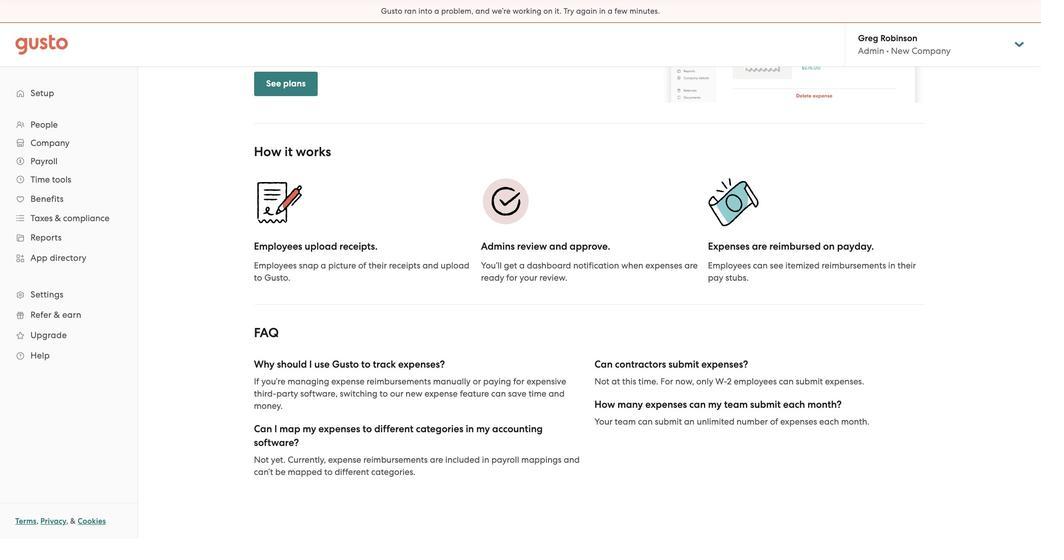 Task type: describe. For each thing, give the bounding box(es) containing it.
save
[[508, 389, 527, 399]]

upgrade link
[[10, 326, 127, 344]]

1 vertical spatial of
[[771, 417, 779, 427]]

payroll button
[[10, 152, 127, 170]]

now,
[[676, 377, 695, 387]]

2 horizontal spatial my
[[709, 399, 722, 411]]

snap
[[299, 261, 319, 271]]

time
[[529, 389, 547, 399]]

settings
[[31, 289, 64, 300]]

can up an
[[690, 399, 706, 411]]

feature
[[460, 389, 489, 399]]

company inside dropdown button
[[31, 138, 70, 148]]

refer & earn link
[[10, 306, 127, 324]]

expenses
[[709, 241, 750, 253]]

2 , from the left
[[66, 517, 68, 526]]

benefits link
[[10, 190, 127, 208]]

not at this time. for now, only w-2 employees can submit expenses.
[[595, 377, 865, 387]]

included
[[446, 455, 480, 465]]

employees for employees can see itemized reimbursements in their pay stubs.
[[709, 261, 751, 271]]

minutes.
[[630, 7, 660, 16]]

terms , privacy , & cookies
[[15, 517, 106, 526]]

and up dashboard on the right of page
[[550, 241, 568, 253]]

employees can see itemized reimbursements in their pay stubs.
[[709, 261, 917, 283]]

home image
[[15, 34, 68, 55]]

1 horizontal spatial on
[[824, 241, 835, 253]]

can for can i map my expenses to different categories in my accounting software?
[[254, 423, 272, 435]]

submit up month? at the right of the page
[[796, 377, 823, 387]]

ran
[[405, 7, 417, 16]]

submit left an
[[655, 417, 682, 427]]

plans
[[283, 78, 306, 89]]

not for can i map my expenses to different categories in my accounting software?
[[254, 455, 269, 465]]

payroll
[[31, 156, 58, 166]]

you'll get a dashboard notification when expenses are ready for your review.
[[481, 261, 698, 283]]

when
[[622, 261, 644, 271]]

2 vertical spatial &
[[70, 517, 76, 526]]

taxes & compliance
[[31, 213, 110, 223]]

can inside if you're managing expense reimbursements manually or paying for expensive third-party software, switching to our new expense feature can save time and money.
[[492, 389, 506, 399]]

why
[[254, 359, 275, 371]]

many
[[618, 399, 643, 411]]

can contractors submit expenses?
[[595, 359, 749, 371]]

track
[[373, 359, 396, 371]]

in inside employees can see itemized reimbursements in their pay stubs.
[[889, 261, 896, 271]]

privacy link
[[40, 517, 66, 526]]

manually
[[433, 377, 471, 387]]

problem,
[[442, 7, 474, 16]]

and inside the employees snap a picture of their receipts and upload to gusto.
[[423, 261, 439, 271]]

for inside "you'll get a dashboard notification when expenses are ready for your review."
[[507, 273, 518, 283]]

money.
[[254, 401, 283, 411]]

be
[[275, 467, 286, 477]]

notification
[[574, 261, 620, 271]]

submit up number
[[751, 399, 781, 411]]

if
[[254, 377, 259, 387]]

switching
[[340, 389, 378, 399]]

faq
[[254, 325, 279, 341]]

cookies button
[[78, 515, 106, 528]]

list containing people
[[0, 115, 137, 366]]

party
[[277, 389, 298, 399]]

1 horizontal spatial i
[[309, 359, 312, 371]]

setup link
[[10, 84, 127, 102]]

can down many
[[638, 417, 653, 427]]

their inside employees can see itemized reimbursements in their pay stubs.
[[898, 261, 917, 271]]

gusto navigation element
[[0, 67, 137, 382]]

reimbursements for expenses?
[[367, 377, 431, 387]]

upgrade
[[31, 330, 67, 340]]

should
[[277, 359, 307, 371]]

terms link
[[15, 517, 36, 526]]

our
[[390, 389, 404, 399]]

app
[[31, 253, 48, 263]]

mappings
[[522, 455, 562, 465]]

1 vertical spatial expense
[[425, 389, 458, 399]]

in inside not yet. currently, expense reimbursements are included in payroll mappings and can't be mapped to different categories.
[[482, 455, 490, 465]]

i inside can i map my expenses to different categories in my accounting software?
[[275, 423, 277, 435]]

number
[[737, 417, 769, 427]]

payday.
[[838, 241, 875, 253]]

can right the employees
[[779, 377, 794, 387]]

compliance
[[63, 213, 110, 223]]

gusto ran into a problem, and we're working on it. try again in a few minutes.
[[381, 7, 660, 16]]

software?
[[254, 437, 299, 449]]

working
[[513, 7, 542, 16]]

receipt illustration image
[[254, 177, 305, 228]]

refer & earn
[[31, 310, 81, 320]]

your team can submit an unlimited number of expenses each month.
[[595, 417, 870, 427]]

try
[[564, 7, 575, 16]]

it.
[[555, 7, 562, 16]]

payroll
[[492, 455, 520, 465]]

greg robinson admin • new company
[[859, 33, 951, 56]]

tools
[[52, 174, 71, 185]]

how for how many expenses can my team submit each month?
[[595, 399, 616, 411]]

itemized
[[786, 261, 820, 271]]

to inside can i map my expenses to different categories in my accounting software?
[[363, 423, 372, 435]]

and inside if you're managing expense reimbursements manually or paying for expensive third-party software, switching to our new expense feature can save time and money.
[[549, 389, 565, 399]]

admins
[[481, 241, 515, 253]]

expense reimbursement screenshot image
[[661, 0, 926, 103]]

admin
[[859, 46, 885, 56]]

expenses.
[[826, 377, 865, 387]]

checkmark illustration image
[[481, 177, 532, 228]]

1 horizontal spatial gusto
[[381, 7, 403, 16]]

your
[[595, 417, 613, 427]]

categories
[[416, 423, 464, 435]]

taxes
[[31, 213, 53, 223]]

or
[[473, 377, 481, 387]]

review.
[[540, 273, 568, 283]]

time tools button
[[10, 170, 127, 189]]

how for how it works
[[254, 144, 282, 160]]

setup
[[31, 88, 54, 98]]

month?
[[808, 399, 842, 411]]

reimbursements inside employees can see itemized reimbursements in their pay stubs.
[[822, 261, 887, 271]]

a inside the employees snap a picture of their receipts and upload to gusto.
[[321, 261, 326, 271]]

see
[[770, 261, 784, 271]]

help
[[31, 350, 50, 361]]

•
[[887, 46, 889, 56]]

people
[[31, 120, 58, 130]]

reimbursements for categories
[[364, 455, 428, 465]]

see plans
[[266, 78, 306, 89]]

employees
[[734, 377, 777, 387]]

employees for employees upload receipts.
[[254, 241, 303, 253]]

1 horizontal spatial team
[[725, 399, 748, 411]]

can inside employees can see itemized reimbursements in their pay stubs.
[[753, 261, 768, 271]]

their inside the employees snap a picture of their receipts and upload to gusto.
[[369, 261, 387, 271]]

expenses are reimbursed on payday.
[[709, 241, 875, 253]]

people button
[[10, 115, 127, 134]]

dashboard
[[527, 261, 572, 271]]

taxes & compliance button
[[10, 209, 127, 227]]

greg
[[859, 33, 879, 44]]

picture
[[328, 261, 356, 271]]



Task type: vqa. For each thing, say whether or not it's contained in the screenshot.
Do Any Of Your W-2 Employees Work At This Address? in the left bottom of the page
no



Task type: locate. For each thing, give the bounding box(es) containing it.
2 vertical spatial expense
[[328, 455, 362, 465]]

expenses down month? at the right of the page
[[781, 417, 818, 427]]

reimbursements
[[822, 261, 887, 271], [367, 377, 431, 387], [364, 455, 428, 465]]

see
[[266, 78, 281, 89]]

can up at
[[595, 359, 613, 371]]

upload left you'll
[[441, 261, 470, 271]]

,
[[36, 517, 39, 526], [66, 517, 68, 526]]

team
[[725, 399, 748, 411], [615, 417, 636, 427]]

2 horizontal spatial are
[[752, 241, 768, 253]]

0 vertical spatial expense
[[332, 377, 365, 387]]

few
[[615, 7, 628, 16]]

approve.
[[570, 241, 611, 253]]

you'll
[[481, 261, 502, 271]]

expense for track
[[332, 377, 365, 387]]

expenses down for
[[646, 399, 688, 411]]

if you're managing expense reimbursements manually or paying for expensive third-party software, switching to our new expense feature can save time and money.
[[254, 377, 567, 411]]

in
[[600, 7, 606, 16], [889, 261, 896, 271], [466, 423, 474, 435], [482, 455, 490, 465]]

1 horizontal spatial different
[[374, 423, 414, 435]]

in inside can i map my expenses to different categories in my accounting software?
[[466, 423, 474, 435]]

1 horizontal spatial of
[[771, 417, 779, 427]]

reimbursements inside not yet. currently, expense reimbursements are included in payroll mappings and can't be mapped to different categories.
[[364, 455, 428, 465]]

each left month? at the right of the page
[[784, 399, 806, 411]]

can down paying
[[492, 389, 506, 399]]

a inside "you'll get a dashboard notification when expenses are ready for your review."
[[520, 261, 525, 271]]

list
[[0, 115, 137, 366]]

again
[[577, 7, 598, 16]]

get
[[504, 261, 518, 271]]

0 vertical spatial on
[[544, 7, 553, 16]]

how
[[254, 144, 282, 160], [595, 399, 616, 411]]

1 vertical spatial can
[[254, 423, 272, 435]]

reports
[[31, 232, 62, 243]]

& right taxes
[[55, 213, 61, 223]]

0 horizontal spatial can
[[254, 423, 272, 435]]

how up your at the bottom of the page
[[595, 399, 616, 411]]

0 horizontal spatial company
[[31, 138, 70, 148]]

and right receipts
[[423, 261, 439, 271]]

employees inside employees can see itemized reimbursements in their pay stubs.
[[709, 261, 751, 271]]

reimbursements inside if you're managing expense reimbursements manually or paying for expensive third-party software, switching to our new expense feature can save time and money.
[[367, 377, 431, 387]]

, left cookies
[[66, 517, 68, 526]]

employees inside the employees snap a picture of their receipts and upload to gusto.
[[254, 261, 297, 271]]

reimbursements up categories.
[[364, 455, 428, 465]]

for down get
[[507, 273, 518, 283]]

time
[[31, 174, 50, 185]]

1 horizontal spatial expenses?
[[702, 359, 749, 371]]

for
[[507, 273, 518, 283], [514, 377, 525, 387]]

2 their from the left
[[898, 261, 917, 271]]

2 expenses? from the left
[[702, 359, 749, 371]]

1 horizontal spatial company
[[912, 46, 951, 56]]

i
[[309, 359, 312, 371], [275, 423, 277, 435]]

can inside can i map my expenses to different categories in my accounting software?
[[254, 423, 272, 435]]

0 horizontal spatial are
[[430, 455, 444, 465]]

of right number
[[771, 417, 779, 427]]

0 vertical spatial not
[[595, 377, 610, 387]]

0 horizontal spatial not
[[254, 455, 269, 465]]

managing
[[288, 377, 329, 387]]

0 vertical spatial each
[[784, 399, 806, 411]]

can't
[[254, 467, 273, 477]]

new
[[892, 46, 910, 56]]

1 horizontal spatial ,
[[66, 517, 68, 526]]

categories.
[[371, 467, 416, 477]]

on left "it."
[[544, 7, 553, 16]]

1 horizontal spatial can
[[595, 359, 613, 371]]

expenses right when
[[646, 261, 683, 271]]

a right get
[[520, 261, 525, 271]]

earn
[[62, 310, 81, 320]]

this
[[623, 377, 637, 387]]

gusto left ran
[[381, 7, 403, 16]]

expense right currently,
[[328, 455, 362, 465]]

& inside the refer & earn link
[[54, 310, 60, 320]]

0 horizontal spatial expenses?
[[398, 359, 445, 371]]

reports link
[[10, 228, 127, 247]]

0 vertical spatial upload
[[305, 241, 337, 253]]

upload up snap
[[305, 241, 337, 253]]

1 horizontal spatial my
[[477, 423, 490, 435]]

see plans button
[[254, 72, 318, 96]]

reimbursements down payday.
[[822, 261, 887, 271]]

2 vertical spatial reimbursements
[[364, 455, 428, 465]]

time tools
[[31, 174, 71, 185]]

dollar bill illustration image
[[709, 177, 759, 228]]

1 vertical spatial gusto
[[332, 359, 359, 371]]

1 vertical spatial for
[[514, 377, 525, 387]]

to inside if you're managing expense reimbursements manually or paying for expensive third-party software, switching to our new expense feature can save time and money.
[[380, 389, 388, 399]]

privacy
[[40, 517, 66, 526]]

can for can contractors submit expenses?
[[595, 359, 613, 371]]

and left we're
[[476, 7, 490, 16]]

new
[[406, 389, 423, 399]]

ready
[[481, 273, 505, 283]]

expense
[[332, 377, 365, 387], [425, 389, 458, 399], [328, 455, 362, 465]]

not
[[595, 377, 610, 387], [254, 455, 269, 465]]

are
[[752, 241, 768, 253], [685, 261, 698, 271], [430, 455, 444, 465]]

1 vertical spatial company
[[31, 138, 70, 148]]

to inside not yet. currently, expense reimbursements are included in payroll mappings and can't be mapped to different categories.
[[325, 467, 333, 477]]

team up the "your team can submit an unlimited number of expenses each month."
[[725, 399, 748, 411]]

different inside not yet. currently, expense reimbursements are included in payroll mappings and can't be mapped to different categories.
[[335, 467, 369, 477]]

& left earn
[[54, 310, 60, 320]]

1 vertical spatial not
[[254, 455, 269, 465]]

employees snap a picture of their receipts and upload to gusto.
[[254, 261, 470, 283]]

my right the map
[[303, 423, 316, 435]]

0 vertical spatial i
[[309, 359, 312, 371]]

how many expenses can my team submit each month?
[[595, 399, 842, 411]]

1 horizontal spatial not
[[595, 377, 610, 387]]

paying
[[484, 377, 512, 387]]

1 horizontal spatial upload
[[441, 261, 470, 271]]

0 horizontal spatial my
[[303, 423, 316, 435]]

of down receipts.
[[359, 261, 367, 271]]

submit up now,
[[669, 359, 700, 371]]

0 horizontal spatial ,
[[36, 517, 39, 526]]

& inside taxes & compliance 'dropdown button'
[[55, 213, 61, 223]]

gusto right use
[[332, 359, 359, 371]]

0 vertical spatial how
[[254, 144, 282, 160]]

why should i use gusto to track expenses?
[[254, 359, 445, 371]]

0 vertical spatial &
[[55, 213, 61, 223]]

on
[[544, 7, 553, 16], [824, 241, 835, 253]]

for up the save
[[514, 377, 525, 387]]

gusto.
[[264, 273, 290, 283]]

to inside the employees snap a picture of their receipts and upload to gusto.
[[254, 273, 262, 283]]

expenses down switching
[[319, 423, 361, 435]]

are inside "you'll get a dashboard notification when expenses are ready for your review."
[[685, 261, 698, 271]]

employees
[[254, 241, 303, 253], [254, 261, 297, 271], [709, 261, 751, 271]]

0 vertical spatial company
[[912, 46, 951, 56]]

a right "into"
[[435, 7, 440, 16]]

for inside if you're managing expense reimbursements manually or paying for expensive third-party software, switching to our new expense feature can save time and money.
[[514, 377, 525, 387]]

& for earn
[[54, 310, 60, 320]]

expense down manually
[[425, 389, 458, 399]]

expenses inside "you'll get a dashboard notification when expenses are ready for your review."
[[646, 261, 683, 271]]

1 vertical spatial how
[[595, 399, 616, 411]]

expense inside not yet. currently, expense reimbursements are included in payroll mappings and can't be mapped to different categories.
[[328, 455, 362, 465]]

expenses? up the w-
[[702, 359, 749, 371]]

app directory link
[[10, 249, 127, 267]]

1 vertical spatial different
[[335, 467, 369, 477]]

are inside not yet. currently, expense reimbursements are included in payroll mappings and can't be mapped to different categories.
[[430, 455, 444, 465]]

1 vertical spatial i
[[275, 423, 277, 435]]

terms
[[15, 517, 36, 526]]

and down expensive
[[549, 389, 565, 399]]

mapped
[[288, 467, 322, 477]]

2
[[727, 377, 732, 387]]

0 vertical spatial reimbursements
[[822, 261, 887, 271]]

1 horizontal spatial their
[[898, 261, 917, 271]]

can left see
[[753, 261, 768, 271]]

i left use
[[309, 359, 312, 371]]

each
[[784, 399, 806, 411], [820, 417, 840, 427]]

different left categories.
[[335, 467, 369, 477]]

1 vertical spatial on
[[824, 241, 835, 253]]

different down our
[[374, 423, 414, 435]]

1 vertical spatial team
[[615, 417, 636, 427]]

of inside the employees snap a picture of their receipts and upload to gusto.
[[359, 261, 367, 271]]

refer
[[31, 310, 52, 320]]

0 horizontal spatial upload
[[305, 241, 337, 253]]

0 horizontal spatial on
[[544, 7, 553, 16]]

different inside can i map my expenses to different categories in my accounting software?
[[374, 423, 414, 435]]

to left our
[[380, 389, 388, 399]]

a
[[435, 7, 440, 16], [608, 7, 613, 16], [321, 261, 326, 271], [520, 261, 525, 271]]

and right mappings
[[564, 455, 580, 465]]

reimbursed
[[770, 241, 821, 253]]

contractors
[[615, 359, 667, 371]]

0 vertical spatial gusto
[[381, 7, 403, 16]]

1 vertical spatial each
[[820, 417, 840, 427]]

not up 'can't'
[[254, 455, 269, 465]]

third-
[[254, 389, 277, 399]]

, left privacy 'link'
[[36, 517, 39, 526]]

0 horizontal spatial how
[[254, 144, 282, 160]]

each down month? at the right of the page
[[820, 417, 840, 427]]

my left accounting
[[477, 423, 490, 435]]

admins review and approve.
[[481, 241, 611, 253]]

to left track
[[361, 359, 371, 371]]

a right snap
[[321, 261, 326, 271]]

on left payday.
[[824, 241, 835, 253]]

0 horizontal spatial i
[[275, 423, 277, 435]]

i up software?
[[275, 423, 277, 435]]

time.
[[639, 377, 659, 387]]

1 vertical spatial upload
[[441, 261, 470, 271]]

expenses inside can i map my expenses to different categories in my accounting software?
[[319, 423, 361, 435]]

settings link
[[10, 285, 127, 304]]

only
[[697, 377, 714, 387]]

0 horizontal spatial team
[[615, 417, 636, 427]]

0 vertical spatial for
[[507, 273, 518, 283]]

2 vertical spatial are
[[430, 455, 444, 465]]

gusto
[[381, 7, 403, 16], [332, 359, 359, 371]]

expenses? up new
[[398, 359, 445, 371]]

receipts
[[389, 261, 421, 271]]

reimbursements up our
[[367, 377, 431, 387]]

use
[[315, 359, 330, 371]]

upload inside the employees snap a picture of their receipts and upload to gusto.
[[441, 261, 470, 271]]

1 their from the left
[[369, 261, 387, 271]]

company right new
[[912, 46, 951, 56]]

& for compliance
[[55, 213, 61, 223]]

1 horizontal spatial how
[[595, 399, 616, 411]]

expense for different
[[328, 455, 362, 465]]

and
[[476, 7, 490, 16], [550, 241, 568, 253], [423, 261, 439, 271], [549, 389, 565, 399], [564, 455, 580, 465]]

yet.
[[271, 455, 286, 465]]

0 horizontal spatial different
[[335, 467, 369, 477]]

1 , from the left
[[36, 517, 39, 526]]

0 vertical spatial different
[[374, 423, 414, 435]]

company down people
[[31, 138, 70, 148]]

w-
[[716, 377, 727, 387]]

1 horizontal spatial each
[[820, 417, 840, 427]]

1 vertical spatial are
[[685, 261, 698, 271]]

how left it
[[254, 144, 282, 160]]

stubs.
[[726, 273, 749, 283]]

not left at
[[595, 377, 610, 387]]

0 horizontal spatial of
[[359, 261, 367, 271]]

1 vertical spatial reimbursements
[[367, 377, 431, 387]]

0 vertical spatial team
[[725, 399, 748, 411]]

can
[[753, 261, 768, 271], [779, 377, 794, 387], [492, 389, 506, 399], [690, 399, 706, 411], [638, 417, 653, 427]]

1 vertical spatial &
[[54, 310, 60, 320]]

0 vertical spatial of
[[359, 261, 367, 271]]

to left gusto.
[[254, 273, 262, 283]]

1 horizontal spatial are
[[685, 261, 698, 271]]

of
[[359, 261, 367, 271], [771, 417, 779, 427]]

employees upload receipts.
[[254, 241, 378, 253]]

to down switching
[[363, 423, 372, 435]]

0 horizontal spatial their
[[369, 261, 387, 271]]

not for can contractors submit expenses?
[[595, 377, 610, 387]]

can up software?
[[254, 423, 272, 435]]

1 expenses? from the left
[[398, 359, 445, 371]]

into
[[419, 7, 433, 16]]

& left cookies
[[70, 517, 76, 526]]

cookies
[[78, 517, 106, 526]]

map
[[280, 423, 300, 435]]

how it works
[[254, 144, 331, 160]]

currently,
[[288, 455, 326, 465]]

and inside not yet. currently, expense reimbursements are included in payroll mappings and can't be mapped to different categories.
[[564, 455, 580, 465]]

company inside "greg robinson admin • new company"
[[912, 46, 951, 56]]

0 vertical spatial can
[[595, 359, 613, 371]]

employees for employees snap a picture of their receipts and upload to gusto.
[[254, 261, 297, 271]]

team down many
[[615, 417, 636, 427]]

for
[[661, 377, 674, 387]]

pay
[[709, 273, 724, 283]]

a left few
[[608, 7, 613, 16]]

not inside not yet. currently, expense reimbursements are included in payroll mappings and can't be mapped to different categories.
[[254, 455, 269, 465]]

to right mapped at the bottom of the page
[[325, 467, 333, 477]]

0 horizontal spatial each
[[784, 399, 806, 411]]

0 horizontal spatial gusto
[[332, 359, 359, 371]]

0 vertical spatial are
[[752, 241, 768, 253]]

expense up switching
[[332, 377, 365, 387]]

my up unlimited
[[709, 399, 722, 411]]



